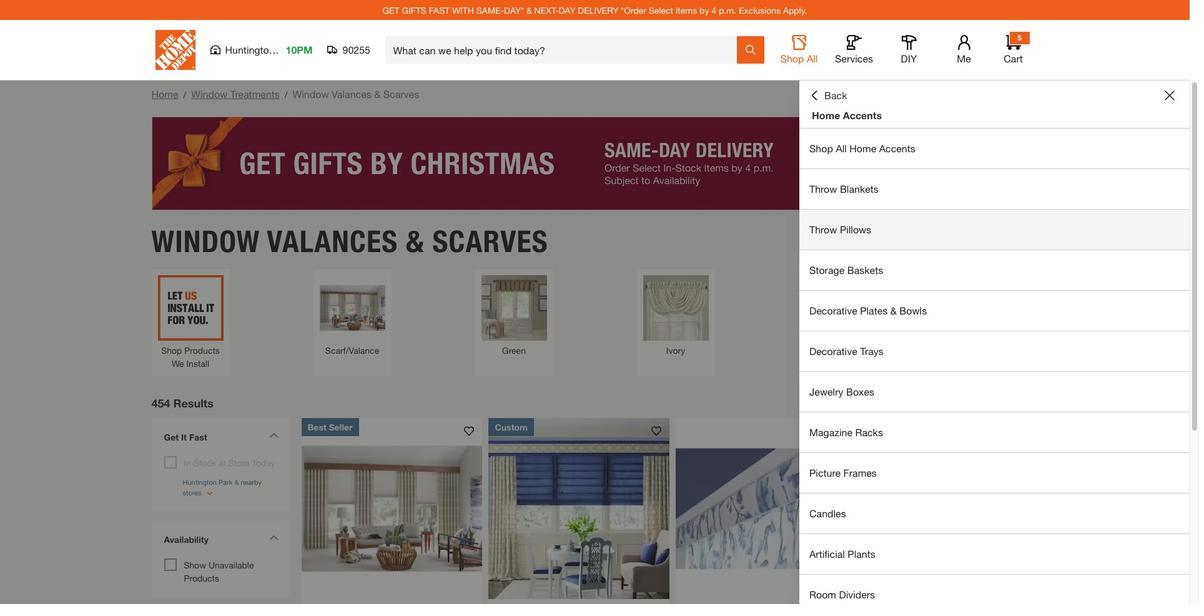 Task type: describe. For each thing, give the bounding box(es) containing it.
& inside decorative plates & bowls link
[[890, 305, 897, 317]]

multi-
[[811, 345, 833, 356]]

next-
[[534, 5, 559, 15]]

boxes
[[846, 386, 874, 398]]

services
[[835, 52, 873, 64]]

multi-colored
[[811, 345, 864, 356]]

a
[[1106, 405, 1110, 413]]

*order
[[621, 5, 646, 15]]

artificial plants link
[[799, 535, 1190, 575]]

cart 5
[[1004, 33, 1023, 64]]

room dividers
[[809, 589, 875, 601]]

wood cornice image
[[301, 418, 482, 599]]

green image
[[481, 275, 547, 341]]

1 horizontal spatial scarves
[[432, 223, 548, 259]]

room
[[809, 589, 836, 601]]

room dividers link
[[799, 575, 1190, 605]]

services button
[[834, 35, 874, 65]]

0 vertical spatial accents
[[843, 109, 882, 121]]

0 vertical spatial valances
[[332, 88, 371, 100]]

show unavailable products link
[[184, 560, 254, 584]]

ivory
[[666, 345, 685, 356]]

gifts
[[402, 5, 426, 15]]

availability link
[[158, 527, 283, 556]]

5
[[1017, 33, 1022, 42]]

candles
[[809, 508, 846, 520]]

apply.
[[783, 5, 807, 15]]

0 horizontal spatial scarves
[[383, 88, 419, 100]]

10pm
[[286, 44, 313, 56]]

454
[[151, 396, 170, 410]]

ivory image
[[643, 275, 708, 341]]

scarf/valance
[[325, 345, 379, 356]]

jewelry boxes link
[[799, 372, 1190, 412]]

artificial
[[809, 548, 845, 560]]

shop all button
[[779, 35, 819, 65]]

window treatments link
[[191, 88, 280, 100]]

shop products we install
[[161, 345, 220, 369]]

plants
[[848, 548, 875, 560]]

magazine racks link
[[799, 413, 1190, 453]]

1 / from the left
[[183, 89, 186, 100]]

park
[[277, 44, 298, 56]]

1 vertical spatial accents
[[879, 142, 915, 154]]

the home depot logo image
[[155, 30, 195, 70]]

we
[[172, 358, 184, 369]]

plates
[[860, 305, 888, 317]]

magazine racks
[[809, 427, 883, 438]]

all for shop all
[[807, 52, 818, 64]]

show
[[184, 560, 206, 570]]

feedback link image
[[1182, 211, 1199, 279]]

canova blackout polyester curtain valance image
[[863, 418, 1044, 599]]

throw for throw pillows
[[809, 224, 837, 235]]

90255 button
[[328, 44, 371, 56]]

products inside shop products we install
[[184, 345, 220, 356]]

results
[[173, 396, 213, 410]]

throw blankets
[[809, 183, 879, 195]]

expert.
[[1156, 405, 1179, 413]]

all for shop all home accents
[[836, 142, 847, 154]]

chat
[[1072, 405, 1088, 413]]

shop for shop products we install
[[161, 345, 182, 356]]

shop for shop all home accents
[[809, 142, 833, 154]]

contour valance only image
[[676, 418, 857, 599]]

scarf/valance image
[[319, 275, 385, 341]]

decorative for decorative trays
[[809, 345, 857, 357]]

day
[[559, 5, 575, 15]]

jewelry boxes
[[809, 386, 874, 398]]

me button
[[944, 35, 984, 65]]

fast
[[189, 432, 207, 442]]

baskets
[[847, 264, 883, 276]]

throw for throw blankets
[[809, 183, 837, 195]]

treatments
[[230, 88, 280, 100]]

best seller
[[308, 422, 353, 432]]

home accents
[[812, 109, 882, 121]]

shop all home accents
[[809, 142, 915, 154]]

storage
[[809, 264, 845, 276]]

in stock at store today link
[[184, 457, 275, 468]]

green
[[502, 345, 526, 356]]

stock
[[193, 457, 216, 468]]

exclusions
[[739, 5, 781, 15]]

bowls
[[899, 305, 927, 317]]

chat with a home depot expert.
[[1072, 405, 1179, 413]]

show unavailable products
[[184, 560, 254, 584]]

back
[[824, 89, 847, 101]]



Task type: vqa. For each thing, say whether or not it's contained in the screenshot.
The Bathroom Inspiration
no



Task type: locate. For each thing, give the bounding box(es) containing it.
1 decorative from the top
[[809, 305, 857, 317]]

shop all home accents link
[[799, 129, 1190, 169]]

with
[[452, 5, 474, 15]]

install
[[186, 358, 209, 369]]

throw pillows
[[809, 224, 871, 235]]

ivory link
[[643, 275, 708, 357]]

1 vertical spatial throw
[[809, 224, 837, 235]]

0 horizontal spatial /
[[183, 89, 186, 100]]

shop for shop all
[[780, 52, 804, 64]]

throw
[[809, 183, 837, 195], [809, 224, 837, 235]]

0 vertical spatial throw
[[809, 183, 837, 195]]

/ right treatments
[[285, 89, 288, 100]]

home down home accents
[[850, 142, 876, 154]]

candles link
[[799, 494, 1190, 534]]

window valances & scarves
[[151, 223, 548, 259]]

pillows
[[840, 224, 871, 235]]

huntington
[[225, 44, 275, 56]]

/
[[183, 89, 186, 100], [285, 89, 288, 100]]

1 horizontal spatial all
[[836, 142, 847, 154]]

artificial plants
[[809, 548, 875, 560]]

decorative for decorative plates & bowls
[[809, 305, 857, 317]]

throw left pillows
[[809, 224, 837, 235]]

back button
[[809, 89, 847, 102]]

custom
[[495, 422, 528, 432]]

0 horizontal spatial shop
[[161, 345, 182, 356]]

diy
[[901, 52, 917, 64]]

home link
[[151, 88, 178, 100]]

0 vertical spatial shop
[[780, 52, 804, 64]]

&
[[526, 5, 532, 15], [374, 88, 380, 100], [406, 223, 424, 259], [890, 305, 897, 317]]

/ right home link
[[183, 89, 186, 100]]

huntington park
[[225, 44, 298, 56]]

products
[[184, 345, 220, 356], [184, 573, 219, 584]]

rod pocket valance image
[[966, 275, 1032, 341]]

picture
[[809, 467, 841, 479]]

2 horizontal spatial shop
[[809, 142, 833, 154]]

90255
[[343, 44, 370, 56]]

1 throw from the top
[[809, 183, 837, 195]]

by
[[699, 5, 709, 15]]

multi-colored link
[[805, 275, 870, 357]]

home down the home depot logo
[[151, 88, 178, 100]]

products up install
[[184, 345, 220, 356]]

decorative
[[809, 305, 857, 317], [809, 345, 857, 357]]

1 vertical spatial all
[[836, 142, 847, 154]]

home
[[151, 88, 178, 100], [812, 109, 840, 121], [850, 142, 876, 154], [1112, 405, 1132, 413]]

me
[[957, 52, 971, 64]]

it
[[181, 432, 187, 442]]

0 vertical spatial products
[[184, 345, 220, 356]]

products down show
[[184, 573, 219, 584]]

menu
[[799, 129, 1190, 605]]

same-
[[476, 5, 504, 15]]

in
[[184, 457, 191, 468]]

What can we help you find today? search field
[[393, 37, 736, 63]]

2 vertical spatial shop
[[161, 345, 182, 356]]

products inside the show unavailable products
[[184, 573, 219, 584]]

fast
[[429, 5, 450, 15]]

home right a
[[1112, 405, 1132, 413]]

0 horizontal spatial all
[[807, 52, 818, 64]]

shop down apply.
[[780, 52, 804, 64]]

best
[[308, 422, 327, 432]]

unavailable
[[209, 560, 254, 570]]

trays
[[860, 345, 884, 357]]

throw left the blankets
[[809, 183, 837, 195]]

all inside menu
[[836, 142, 847, 154]]

availability
[[164, 534, 209, 545]]

accents
[[843, 109, 882, 121], [879, 142, 915, 154]]

2 throw from the top
[[809, 224, 837, 235]]

all
[[807, 52, 818, 64], [836, 142, 847, 154]]

throw pillows link
[[799, 210, 1190, 250]]

decorative trays
[[809, 345, 884, 357]]

shop products we install image
[[158, 275, 223, 341]]

all inside button
[[807, 52, 818, 64]]

get gifts fast with same-day* & next-day delivery *order select items by 4 p.m. exclusions apply.
[[382, 5, 807, 15]]

decorative trays link
[[799, 332, 1190, 372]]

2 / from the left
[[285, 89, 288, 100]]

select
[[649, 5, 673, 15]]

valances
[[332, 88, 371, 100], [267, 223, 398, 259]]

all down home accents
[[836, 142, 847, 154]]

scarf/valance link
[[319, 275, 385, 357]]

blankets
[[840, 183, 879, 195]]

get
[[164, 432, 179, 442]]

1 horizontal spatial /
[[285, 89, 288, 100]]

shop down home accents
[[809, 142, 833, 154]]

0 vertical spatial decorative
[[809, 305, 857, 317]]

accents up shop all home accents on the right of page
[[843, 109, 882, 121]]

decorative plates & bowls link
[[799, 291, 1190, 331]]

in stock at store today
[[184, 457, 275, 468]]

with
[[1090, 405, 1104, 413]]

454 results
[[151, 396, 213, 410]]

shop products we install link
[[158, 275, 223, 370]]

scarves
[[383, 88, 419, 100], [432, 223, 548, 259]]

shop up the "we" at the bottom of page
[[161, 345, 182, 356]]

0 vertical spatial all
[[807, 52, 818, 64]]

home / window treatments / window valances & scarves
[[151, 88, 419, 100]]

seller
[[329, 422, 353, 432]]

all up back button
[[807, 52, 818, 64]]

get it fast link
[[158, 424, 283, 453]]

racks
[[855, 427, 883, 438]]

1 vertical spatial shop
[[809, 142, 833, 154]]

throw inside "link"
[[809, 224, 837, 235]]

1 vertical spatial valances
[[267, 223, 398, 259]]

frames
[[843, 467, 877, 479]]

sponsored banner image
[[151, 117, 1038, 210]]

colored
[[833, 345, 864, 356]]

accents down home accents
[[879, 142, 915, 154]]

fabric cornice image
[[489, 418, 670, 599]]

magazine
[[809, 427, 852, 438]]

throw blankets link
[[799, 169, 1190, 209]]

diy button
[[889, 35, 929, 65]]

shop inside menu
[[809, 142, 833, 154]]

get
[[382, 5, 399, 15]]

items
[[676, 5, 697, 15]]

0 vertical spatial scarves
[[383, 88, 419, 100]]

1 vertical spatial products
[[184, 573, 219, 584]]

home down back button
[[812, 109, 840, 121]]

store
[[228, 457, 249, 468]]

shop inside button
[[780, 52, 804, 64]]

home inside shop all home accents link
[[850, 142, 876, 154]]

drawer close image
[[1165, 91, 1175, 101]]

cart
[[1004, 52, 1023, 64]]

jewelry
[[809, 386, 843, 398]]

menu containing shop all home accents
[[799, 129, 1190, 605]]

1 vertical spatial scarves
[[432, 223, 548, 259]]

1 horizontal spatial shop
[[780, 52, 804, 64]]

multi colored image
[[805, 275, 870, 341]]

shop
[[780, 52, 804, 64], [809, 142, 833, 154], [161, 345, 182, 356]]

day*
[[504, 5, 524, 15]]

depot
[[1134, 405, 1154, 413]]

1 vertical spatial decorative
[[809, 345, 857, 357]]

picture frames link
[[799, 453, 1190, 493]]

storage baskets link
[[799, 250, 1190, 290]]

shop inside shop products we install
[[161, 345, 182, 356]]

2 decorative from the top
[[809, 345, 857, 357]]

window
[[191, 88, 227, 100], [293, 88, 329, 100], [151, 223, 260, 259]]

decorative plates & bowls
[[809, 305, 927, 317]]



